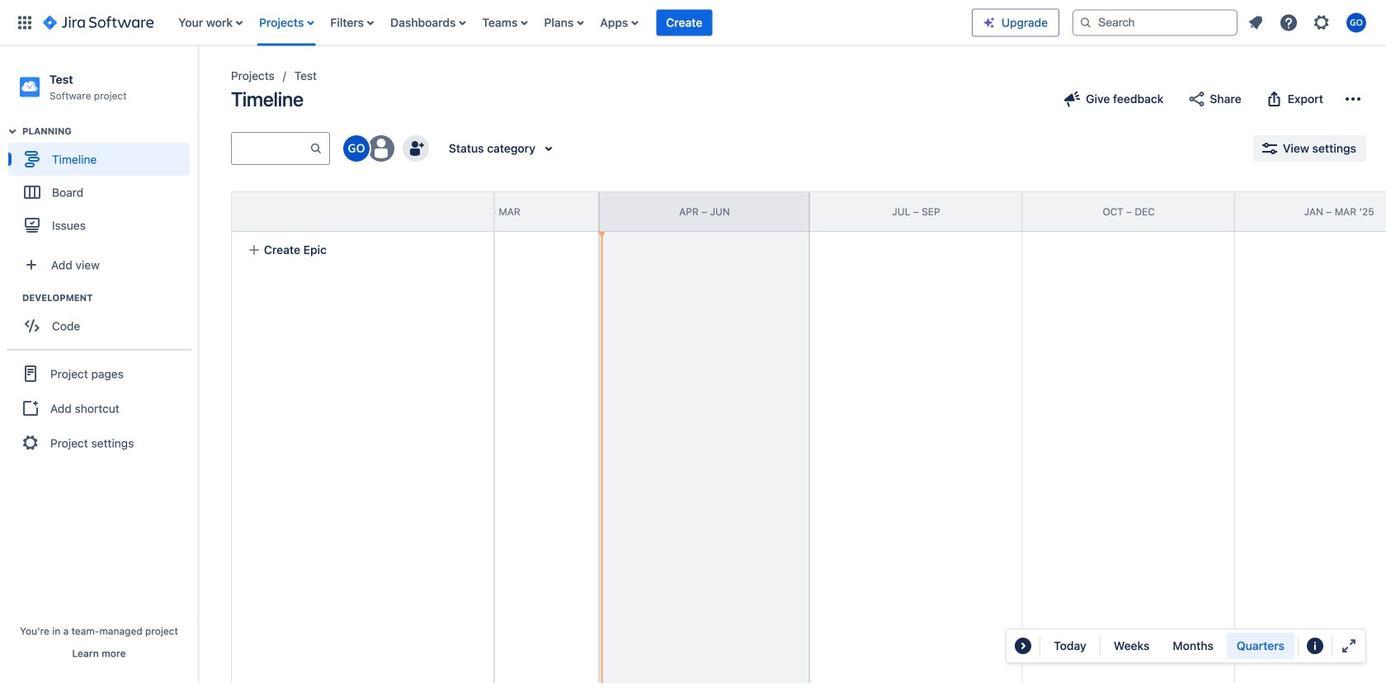 Task type: locate. For each thing, give the bounding box(es) containing it.
heading
[[22, 125, 197, 138], [22, 291, 197, 305]]

add people image
[[406, 139, 426, 158]]

list item
[[656, 0, 713, 46]]

0 vertical spatial heading
[[22, 125, 197, 138]]

2 heading from the top
[[22, 291, 197, 305]]

1 vertical spatial heading
[[22, 291, 197, 305]]

group
[[8, 125, 197, 247], [8, 291, 197, 348], [7, 349, 191, 466], [1104, 633, 1295, 659]]

column header
[[176, 192, 389, 231]]

None search field
[[1073, 9, 1238, 36]]

row group inside timeline grid
[[231, 191, 494, 232]]

list
[[170, 0, 972, 46], [1241, 8, 1377, 38]]

row
[[232, 192, 494, 232]]

banner
[[0, 0, 1387, 46]]

export icon image
[[1265, 89, 1285, 109]]

column header inside timeline grid
[[176, 192, 389, 231]]

heading for "development" image
[[22, 291, 197, 305]]

help image
[[1279, 13, 1299, 33]]

jira software image
[[43, 13, 154, 33], [43, 13, 154, 33]]

sidebar element
[[0, 46, 198, 683]]

1 heading from the top
[[22, 125, 197, 138]]

Search timeline text field
[[232, 134, 309, 163]]

row group
[[231, 191, 494, 232]]

sidebar navigation image
[[180, 66, 216, 99]]

row inside row group
[[232, 192, 494, 232]]

notifications image
[[1246, 13, 1266, 33]]



Task type: vqa. For each thing, say whether or not it's contained in the screenshot.
heading
yes



Task type: describe. For each thing, give the bounding box(es) containing it.
your profile and settings image
[[1347, 13, 1367, 33]]

Search field
[[1073, 9, 1238, 36]]

1 horizontal spatial list
[[1241, 8, 1377, 38]]

timeline grid
[[176, 191, 1387, 683]]

legend image
[[1306, 636, 1325, 656]]

settings image
[[1312, 13, 1332, 33]]

planning image
[[2, 121, 22, 141]]

0 horizontal spatial list
[[170, 0, 972, 46]]

development image
[[2, 288, 22, 308]]

heading for planning image
[[22, 125, 197, 138]]

appswitcher icon image
[[15, 13, 35, 33]]

enter full screen image
[[1339, 636, 1359, 656]]

search image
[[1079, 16, 1093, 29]]

primary element
[[10, 0, 972, 46]]



